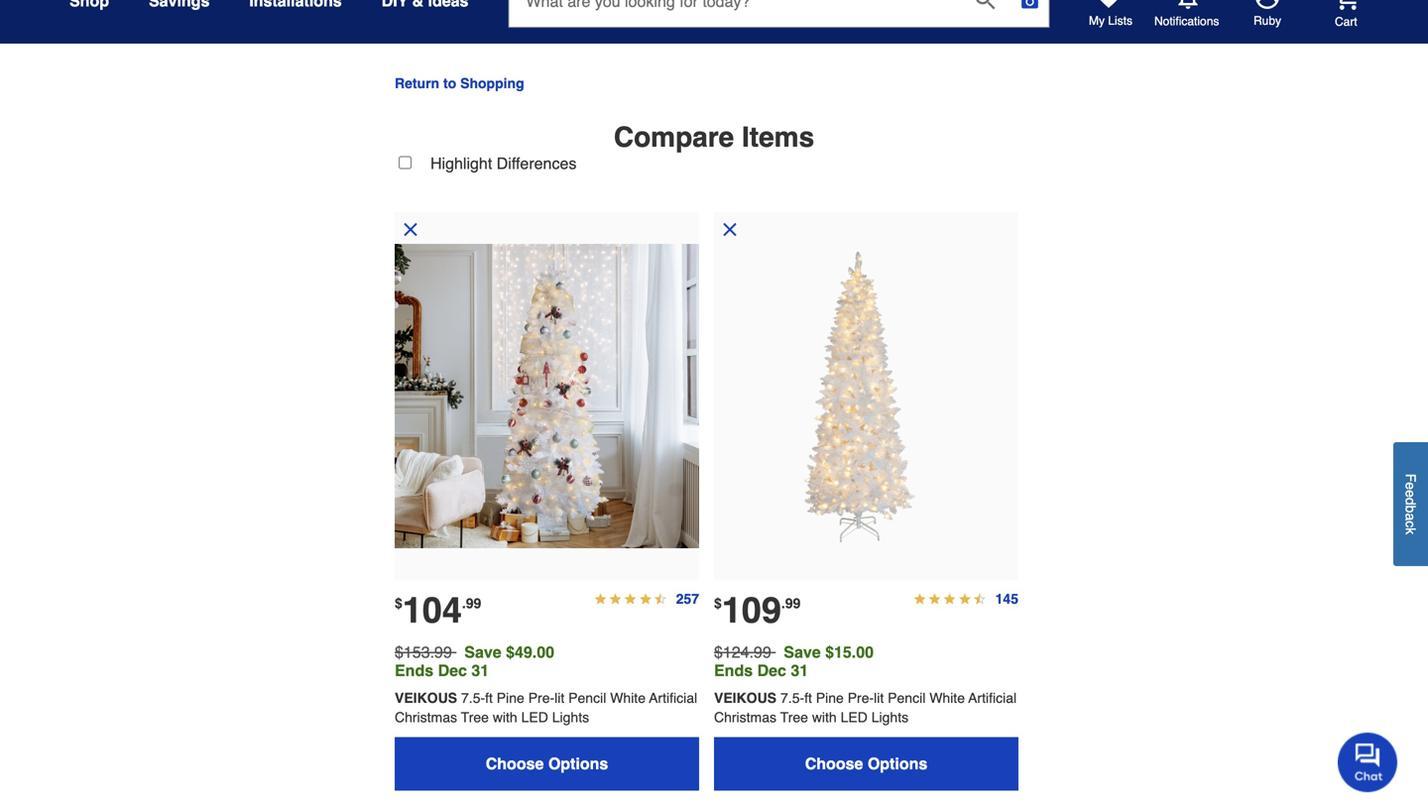 Task type: describe. For each thing, give the bounding box(es) containing it.
ruby
[[1254, 14, 1282, 28]]

compare items
[[614, 122, 815, 153]]

4.5 out of 5 stars image for fifth 4.5 out of 5 stars element from right
[[914, 593, 926, 605]]

99 for 109
[[786, 596, 801, 612]]

257
[[676, 591, 700, 607]]

31 for 104
[[472, 662, 489, 680]]

search image
[[976, 0, 996, 9]]

cart
[[1336, 15, 1358, 29]]

2 pine from the left
[[816, 691, 844, 707]]

2 white from the left
[[930, 691, 965, 707]]

differences
[[497, 154, 577, 173]]

2 7.5-ft pine pre-lit pencil white artificial christmas tree with led lights from the left
[[714, 691, 1021, 726]]

shopping
[[461, 75, 525, 91]]

b
[[1404, 506, 1419, 513]]

2 7.5- from the left
[[781, 691, 805, 707]]

2 ft from the left
[[805, 691, 813, 707]]

f e e d b a c k button
[[1394, 442, 1429, 566]]

2 led from the left
[[841, 710, 868, 726]]

2 lights from the left
[[872, 710, 909, 726]]

ends for 109
[[714, 662, 753, 680]]

my
[[1090, 14, 1105, 28]]

99 for 104
[[466, 596, 482, 612]]

3 4.5 out of 5 stars element from the left
[[625, 593, 637, 605]]

highlight differences
[[431, 154, 577, 173]]

compare
[[614, 122, 735, 153]]

1 lights from the left
[[552, 710, 590, 726]]

4.5 out of 5 stars image for third 4.5 out of 5 stars element from the left
[[625, 593, 637, 605]]

return
[[395, 75, 440, 91]]

cart button
[[1308, 0, 1359, 30]]

chat invite button image
[[1339, 732, 1399, 793]]

4.5 out of 5 stars image for 2nd 4.5 out of 5 stars element from the right
[[959, 593, 971, 605]]

1 4.5 out of 5 stars element from the left
[[595, 593, 607, 605]]

4.5 out of 5 stars image for seventh 4.5 out of 5 stars element from the left
[[929, 593, 941, 605]]

4.5 out of 5 stars image for 7th 4.5 out of 5 stars element from right
[[640, 593, 652, 605]]

f e e d b a c k
[[1404, 474, 1419, 535]]

1 7.5- from the left
[[461, 691, 485, 707]]

2 options from the left
[[868, 755, 928, 774]]

my lists link
[[1090, 0, 1133, 29]]

ends for 104
[[395, 662, 434, 680]]

d
[[1404, 498, 1419, 506]]

4.5 out of 5 stars image for tenth 4.5 out of 5 stars element from left
[[974, 593, 986, 605]]

1 pine from the left
[[497, 691, 525, 707]]

145
[[996, 591, 1019, 607]]

1 choose options button from the left
[[395, 738, 700, 792]]

$ for 109
[[714, 596, 722, 612]]

camera image
[[1021, 0, 1040, 11]]

lowe's home improvement notification center image
[[1177, 0, 1201, 9]]

2 4.5 out of 5 stars element from the left
[[610, 593, 622, 605]]

2 christmas from the left
[[714, 710, 777, 726]]

lowe's home improvement cart image
[[1336, 0, 1359, 10]]

2 artificial from the left
[[969, 691, 1017, 707]]

104
[[403, 590, 462, 632]]

1 veikous from the left
[[395, 691, 457, 707]]

no image
[[401, 220, 421, 240]]

1 pencil from the left
[[569, 691, 607, 707]]

1 christmas from the left
[[395, 710, 457, 726]]

2 pencil from the left
[[888, 691, 926, 707]]

1 artificial from the left
[[649, 691, 698, 707]]

save for 109
[[784, 644, 821, 662]]

2 tree from the left
[[781, 710, 809, 726]]

4.5 out of 5 stars image for ninth 4.5 out of 5 stars element from the right
[[610, 593, 622, 605]]

lowe's home improvement lists image
[[1097, 0, 1121, 9]]

$ 109 . 99
[[714, 590, 801, 632]]

. for 104
[[462, 596, 466, 612]]

return to shopping link
[[395, 75, 525, 91]]

2 veikous from the left
[[714, 691, 777, 707]]

lists
[[1109, 14, 1133, 28]]



Task type: vqa. For each thing, say whether or not it's contained in the screenshot.
Choose Options button
yes



Task type: locate. For each thing, give the bounding box(es) containing it.
pre- down $15.00 at the right of page
[[848, 691, 874, 707]]

led down $49.00
[[522, 710, 549, 726]]

ft down save $49.00 ends dec 31 at bottom
[[485, 691, 493, 707]]

1 horizontal spatial with
[[813, 710, 837, 726]]

4 4.5 out of 5 stars element from the left
[[640, 593, 652, 605]]

7.5-ft pine pre-lit pencil white artificial christmas tree with led lights down $15.00 at the right of page
[[714, 691, 1021, 726]]

1 horizontal spatial choose options button
[[714, 738, 1019, 792]]

1 horizontal spatial choose
[[805, 755, 864, 774]]

product image image for no icon at the top
[[395, 244, 700, 549]]

1 horizontal spatial dec
[[758, 662, 787, 680]]

1 horizontal spatial veikous
[[714, 691, 777, 707]]

31
[[472, 662, 489, 680], [791, 662, 809, 680]]

0 horizontal spatial choose
[[486, 755, 544, 774]]

6 4.5 out of 5 stars element from the left
[[914, 593, 926, 605]]

1 horizontal spatial pre-
[[848, 691, 874, 707]]

save left $15.00 at the right of page
[[784, 644, 821, 662]]

1 horizontal spatial ends
[[714, 662, 753, 680]]

7.5-
[[461, 691, 485, 707], [781, 691, 805, 707]]

7.5-ft pine pre-lit pencil white artificial christmas tree with led lights
[[395, 691, 702, 726], [714, 691, 1021, 726]]

0 horizontal spatial .
[[462, 596, 466, 612]]

veikous down $124.99
[[714, 691, 777, 707]]

. for 109
[[782, 596, 786, 612]]

0 horizontal spatial christmas
[[395, 710, 457, 726]]

pre-
[[529, 691, 555, 707], [848, 691, 874, 707]]

0 horizontal spatial dec
[[438, 662, 467, 680]]

choose for 1st the choose options button from the left
[[486, 755, 544, 774]]

0 horizontal spatial pencil
[[569, 691, 607, 707]]

f
[[1404, 474, 1419, 482]]

k
[[1404, 528, 1419, 535]]

christmas down "$153.99"
[[395, 710, 457, 726]]

2 e from the top
[[1404, 490, 1419, 498]]

1 horizontal spatial options
[[868, 755, 928, 774]]

2 save from the left
[[784, 644, 821, 662]]

2 with from the left
[[813, 710, 837, 726]]

0 horizontal spatial choose options
[[486, 755, 609, 774]]

. up save $49.00 ends dec 31 at bottom
[[462, 596, 466, 612]]

3 4.5 out of 5 stars image from the left
[[640, 593, 652, 605]]

109
[[722, 590, 782, 632]]

save $15.00 ends dec 31
[[714, 644, 874, 680]]

4.5 out of 5 stars image
[[595, 593, 607, 605], [625, 593, 637, 605], [640, 593, 652, 605], [914, 593, 926, 605], [959, 593, 971, 605], [974, 593, 986, 605]]

0 horizontal spatial 7.5-
[[461, 691, 485, 707]]

31 inside save $49.00 ends dec 31
[[472, 662, 489, 680]]

1 with from the left
[[493, 710, 518, 726]]

.
[[462, 596, 466, 612], [782, 596, 786, 612]]

99 inside "$ 104 . 99"
[[466, 596, 482, 612]]

7 4.5 out of 5 stars element from the left
[[929, 593, 941, 605]]

1 horizontal spatial save
[[784, 644, 821, 662]]

ft
[[485, 691, 493, 707], [805, 691, 813, 707]]

lights down $15.00 at the right of page
[[872, 710, 909, 726]]

2 product image image from the left
[[714, 244, 1019, 549]]

e up d in the bottom right of the page
[[1404, 482, 1419, 490]]

0 horizontal spatial $
[[395, 596, 403, 612]]

4.5 out of 5 stars image for fifth 4.5 out of 5 stars element from left
[[655, 593, 667, 605]]

0 horizontal spatial lights
[[552, 710, 590, 726]]

0 horizontal spatial options
[[549, 755, 609, 774]]

2 dec from the left
[[758, 662, 787, 680]]

99 inside $ 109 . 99
[[786, 596, 801, 612]]

1 ends from the left
[[395, 662, 434, 680]]

4.5 out of 5 stars image
[[610, 593, 622, 605], [655, 593, 667, 605], [929, 593, 941, 605], [944, 593, 956, 605]]

$124.99
[[714, 644, 772, 662]]

1 horizontal spatial .
[[782, 596, 786, 612]]

ends
[[395, 662, 434, 680], [714, 662, 753, 680]]

99
[[466, 596, 482, 612], [786, 596, 801, 612]]

christmas
[[395, 710, 457, 726], [714, 710, 777, 726]]

99 right 104
[[466, 596, 482, 612]]

lights
[[552, 710, 590, 726], [872, 710, 909, 726]]

to
[[444, 75, 457, 91]]

1 horizontal spatial 99
[[786, 596, 801, 612]]

31 left $49.00
[[472, 662, 489, 680]]

0 horizontal spatial 99
[[466, 596, 482, 612]]

items
[[742, 122, 815, 153]]

highlight
[[431, 154, 492, 173]]

1 horizontal spatial product image image
[[714, 244, 1019, 549]]

1 options from the left
[[549, 755, 609, 774]]

2 4.5 out of 5 stars image from the left
[[625, 593, 637, 605]]

choose options
[[486, 755, 609, 774], [805, 755, 928, 774]]

1 horizontal spatial 31
[[791, 662, 809, 680]]

0 horizontal spatial lit
[[555, 691, 565, 707]]

1 lit from the left
[[555, 691, 565, 707]]

christmas down $124.99
[[714, 710, 777, 726]]

0 horizontal spatial product image image
[[395, 244, 700, 549]]

1 7.5-ft pine pre-lit pencil white artificial christmas tree with led lights from the left
[[395, 691, 702, 726]]

1 horizontal spatial 7.5-ft pine pre-lit pencil white artificial christmas tree with led lights
[[714, 691, 1021, 726]]

1 31 from the left
[[472, 662, 489, 680]]

4 4.5 out of 5 stars image from the left
[[944, 593, 956, 605]]

$ inside $ 109 . 99
[[714, 596, 722, 612]]

7.5-ft pine pre-lit pencil white artificial christmas tree with led lights down $49.00
[[395, 691, 702, 726]]

$ right 257
[[714, 596, 722, 612]]

1 white from the left
[[610, 691, 646, 707]]

Search Query text field
[[510, 0, 960, 27]]

1 choose options from the left
[[486, 755, 609, 774]]

1 horizontal spatial pencil
[[888, 691, 926, 707]]

0 horizontal spatial save
[[465, 644, 502, 662]]

2 choose options from the left
[[805, 755, 928, 774]]

0 horizontal spatial 7.5-ft pine pre-lit pencil white artificial christmas tree with led lights
[[395, 691, 702, 726]]

veikous down "$153.99"
[[395, 691, 457, 707]]

0 horizontal spatial led
[[522, 710, 549, 726]]

0 horizontal spatial 31
[[472, 662, 489, 680]]

lit
[[555, 691, 565, 707], [874, 691, 884, 707]]

choose options for 1st the choose options button from the right
[[805, 755, 928, 774]]

led
[[522, 710, 549, 726], [841, 710, 868, 726]]

31 inside save $15.00 ends dec 31
[[791, 662, 809, 680]]

4.5 out of 5 stars element
[[595, 593, 607, 605], [610, 593, 622, 605], [625, 593, 637, 605], [640, 593, 652, 605], [655, 593, 667, 605], [914, 593, 926, 605], [929, 593, 941, 605], [944, 593, 956, 605], [959, 593, 971, 605], [974, 593, 986, 605]]

$15.00
[[826, 644, 874, 662]]

no image
[[721, 220, 740, 240]]

3 4.5 out of 5 stars image from the left
[[929, 593, 941, 605]]

8 4.5 out of 5 stars element from the left
[[944, 593, 956, 605]]

notifications
[[1155, 14, 1220, 28]]

1 horizontal spatial tree
[[781, 710, 809, 726]]

pre- down $49.00
[[529, 691, 555, 707]]

pine down $15.00 at the right of page
[[816, 691, 844, 707]]

0 horizontal spatial tree
[[461, 710, 489, 726]]

1 horizontal spatial christmas
[[714, 710, 777, 726]]

6 4.5 out of 5 stars image from the left
[[974, 593, 986, 605]]

31 for 109
[[791, 662, 809, 680]]

99 right 109
[[786, 596, 801, 612]]

1 horizontal spatial choose options
[[805, 755, 928, 774]]

save inside save $15.00 ends dec 31
[[784, 644, 821, 662]]

1 save from the left
[[465, 644, 502, 662]]

ft down save $15.00 ends dec 31
[[805, 691, 813, 707]]

dec inside save $49.00 ends dec 31
[[438, 662, 467, 680]]

2 lit from the left
[[874, 691, 884, 707]]

lights down $49.00
[[552, 710, 590, 726]]

0 horizontal spatial choose options button
[[395, 738, 700, 792]]

1 product image image from the left
[[395, 244, 700, 549]]

options
[[549, 755, 609, 774], [868, 755, 928, 774]]

1 horizontal spatial lit
[[874, 691, 884, 707]]

. inside "$ 104 . 99"
[[462, 596, 466, 612]]

5 4.5 out of 5 stars image from the left
[[959, 593, 971, 605]]

7.5- down save $15.00 ends dec 31
[[781, 691, 805, 707]]

with down save $49.00 ends dec 31 at bottom
[[493, 710, 518, 726]]

1 horizontal spatial lights
[[872, 710, 909, 726]]

1 led from the left
[[522, 710, 549, 726]]

save left $49.00
[[465, 644, 502, 662]]

0 horizontal spatial white
[[610, 691, 646, 707]]

a
[[1404, 513, 1419, 521]]

2 choose from the left
[[805, 755, 864, 774]]

0 horizontal spatial artificial
[[649, 691, 698, 707]]

$49.00
[[506, 644, 555, 662]]

0 horizontal spatial with
[[493, 710, 518, 726]]

choose options for 1st the choose options button from the left
[[486, 755, 609, 774]]

$ up "$153.99"
[[395, 596, 403, 612]]

return to shopping
[[395, 75, 525, 91]]

pencil
[[569, 691, 607, 707], [888, 691, 926, 707]]

1 4.5 out of 5 stars image from the left
[[610, 593, 622, 605]]

tree
[[461, 710, 489, 726], [781, 710, 809, 726]]

1 99 from the left
[[466, 596, 482, 612]]

1 $ from the left
[[395, 596, 403, 612]]

e
[[1404, 482, 1419, 490], [1404, 490, 1419, 498]]

1 pre- from the left
[[529, 691, 555, 707]]

2 $ from the left
[[714, 596, 722, 612]]

choose options button
[[395, 738, 700, 792], [714, 738, 1019, 792]]

ruby button
[[1221, 0, 1316, 29]]

save
[[465, 644, 502, 662], [784, 644, 821, 662]]

1 4.5 out of 5 stars image from the left
[[595, 593, 607, 605]]

dec down $ 109 . 99
[[758, 662, 787, 680]]

my lists
[[1090, 14, 1133, 28]]

e up "b"
[[1404, 490, 1419, 498]]

$ for 104
[[395, 596, 403, 612]]

$ inside "$ 104 . 99"
[[395, 596, 403, 612]]

1 horizontal spatial ft
[[805, 691, 813, 707]]

dec for 109
[[758, 662, 787, 680]]

0 horizontal spatial ends
[[395, 662, 434, 680]]

ends inside save $49.00 ends dec 31
[[395, 662, 434, 680]]

2 . from the left
[[782, 596, 786, 612]]

dec inside save $15.00 ends dec 31
[[758, 662, 787, 680]]

save inside save $49.00 ends dec 31
[[465, 644, 502, 662]]

1 . from the left
[[462, 596, 466, 612]]

1 horizontal spatial 7.5-
[[781, 691, 805, 707]]

product image image
[[395, 244, 700, 549], [714, 244, 1019, 549]]

2 31 from the left
[[791, 662, 809, 680]]

None checkbox
[[399, 156, 412, 169]]

tree down save $49.00 ends dec 31 at bottom
[[461, 710, 489, 726]]

9 4.5 out of 5 stars element from the left
[[959, 593, 971, 605]]

ends down 109
[[714, 662, 753, 680]]

white
[[610, 691, 646, 707], [930, 691, 965, 707]]

10 4.5 out of 5 stars element from the left
[[974, 593, 986, 605]]

save $49.00 ends dec 31
[[395, 644, 555, 680]]

2 99 from the left
[[786, 596, 801, 612]]

ends down 104
[[395, 662, 434, 680]]

1 tree from the left
[[461, 710, 489, 726]]

None search field
[[509, 0, 1050, 46]]

save for 104
[[465, 644, 502, 662]]

with
[[493, 710, 518, 726], [813, 710, 837, 726]]

1 ft from the left
[[485, 691, 493, 707]]

0 horizontal spatial ft
[[485, 691, 493, 707]]

dec down "$ 104 . 99"
[[438, 662, 467, 680]]

veikous
[[395, 691, 457, 707], [714, 691, 777, 707]]

2 ends from the left
[[714, 662, 753, 680]]

$
[[395, 596, 403, 612], [714, 596, 722, 612]]

5 4.5 out of 5 stars element from the left
[[655, 593, 667, 605]]

4 4.5 out of 5 stars image from the left
[[914, 593, 926, 605]]

1 dec from the left
[[438, 662, 467, 680]]

. up save $15.00 ends dec 31
[[782, 596, 786, 612]]

$ 104 . 99
[[395, 590, 482, 632]]

pine down $49.00
[[497, 691, 525, 707]]

1 horizontal spatial pine
[[816, 691, 844, 707]]

1 e from the top
[[1404, 482, 1419, 490]]

1 choose from the left
[[486, 755, 544, 774]]

2 choose options button from the left
[[714, 738, 1019, 792]]

dec
[[438, 662, 467, 680], [758, 662, 787, 680]]

c
[[1404, 521, 1419, 528]]

led down $15.00 at the right of page
[[841, 710, 868, 726]]

tree down save $15.00 ends dec 31
[[781, 710, 809, 726]]

4.5 out of 5 stars image for first 4.5 out of 5 stars element
[[595, 593, 607, 605]]

pine
[[497, 691, 525, 707], [816, 691, 844, 707]]

artificial
[[649, 691, 698, 707], [969, 691, 1017, 707]]

4.5 out of 5 stars image for third 4.5 out of 5 stars element from right
[[944, 593, 956, 605]]

0 horizontal spatial pre-
[[529, 691, 555, 707]]

1 horizontal spatial $
[[714, 596, 722, 612]]

. inside $ 109 . 99
[[782, 596, 786, 612]]

choose for 1st the choose options button from the right
[[805, 755, 864, 774]]

$153.99
[[395, 644, 452, 662]]

0 horizontal spatial veikous
[[395, 691, 457, 707]]

7.5- down save $49.00 ends dec 31 at bottom
[[461, 691, 485, 707]]

choose
[[486, 755, 544, 774], [805, 755, 864, 774]]

with down save $15.00 ends dec 31
[[813, 710, 837, 726]]

ends inside save $15.00 ends dec 31
[[714, 662, 753, 680]]

0 horizontal spatial pine
[[497, 691, 525, 707]]

1 horizontal spatial white
[[930, 691, 965, 707]]

31 left $15.00 at the right of page
[[791, 662, 809, 680]]

1 horizontal spatial artificial
[[969, 691, 1017, 707]]

2 4.5 out of 5 stars image from the left
[[655, 593, 667, 605]]

product image image for no image on the right top
[[714, 244, 1019, 549]]

dec for 104
[[438, 662, 467, 680]]

2 pre- from the left
[[848, 691, 874, 707]]

1 horizontal spatial led
[[841, 710, 868, 726]]



